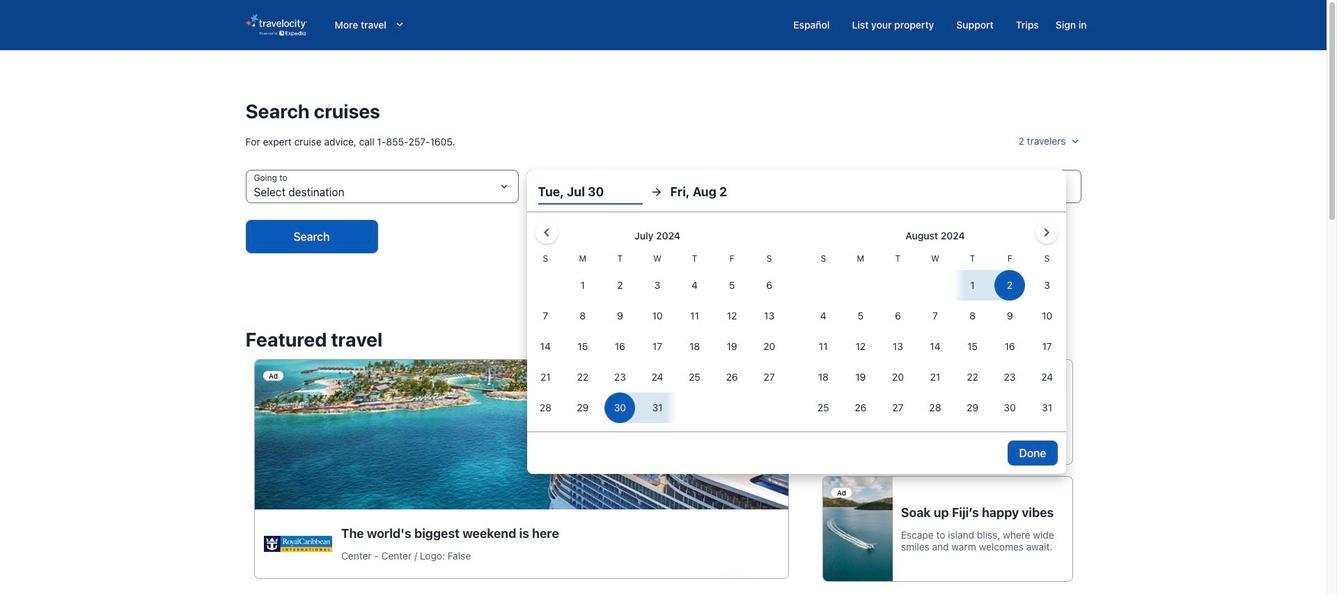 Task type: describe. For each thing, give the bounding box(es) containing it.
featured travel region
[[237, 320, 1090, 591]]



Task type: vqa. For each thing, say whether or not it's contained in the screenshot.
'2 travelers' Icon
yes



Task type: locate. For each thing, give the bounding box(es) containing it.
2 travelers image
[[1069, 135, 1081, 148]]

previous month image
[[538, 224, 555, 241]]

next month image
[[1038, 224, 1055, 241]]

travelocity logo image
[[246, 14, 307, 36]]

main content
[[0, 50, 1327, 596]]



